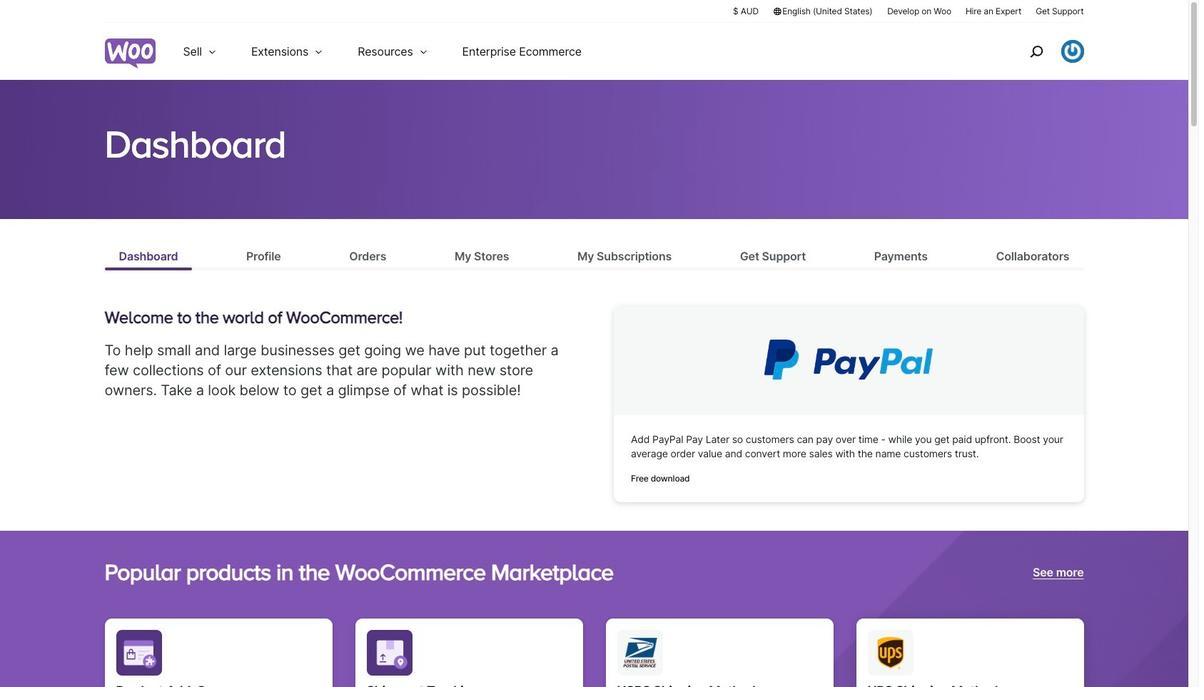 Task type: locate. For each thing, give the bounding box(es) containing it.
service navigation menu element
[[1000, 28, 1085, 75]]

search image
[[1025, 40, 1048, 63]]



Task type: vqa. For each thing, say whether or not it's contained in the screenshot.
ECOMMERCE
no



Task type: describe. For each thing, give the bounding box(es) containing it.
open account menu image
[[1062, 40, 1085, 63]]



